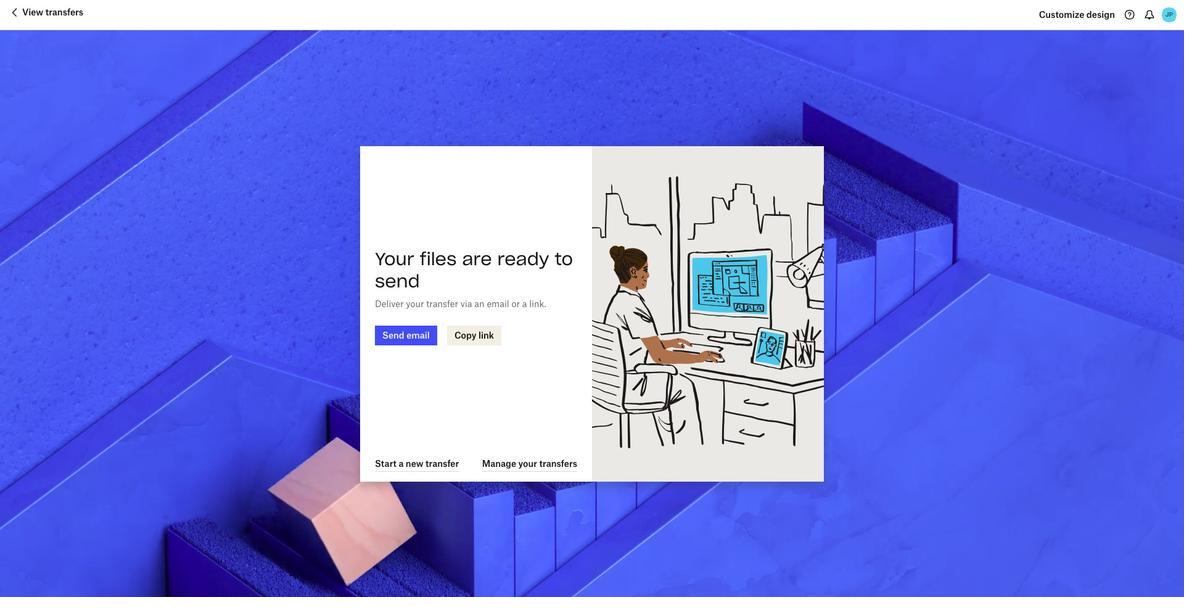 Task type: describe. For each thing, give the bounding box(es) containing it.
deliver
[[375, 298, 404, 309]]

copy link
[[454, 330, 494, 340]]

a inside button
[[399, 458, 404, 469]]

start a new transfer
[[375, 458, 459, 469]]

link
[[479, 330, 494, 340]]

an
[[475, 298, 485, 309]]

start a new transfer button
[[375, 457, 459, 472]]

your inside button
[[518, 458, 537, 469]]

files
[[420, 248, 457, 270]]

transfer inside the your files are ready to send deliver your transfer via an email or a link.
[[426, 298, 458, 309]]

or
[[512, 298, 520, 309]]

ready
[[497, 248, 549, 270]]

manage your transfers button
[[482, 457, 577, 472]]

send
[[375, 270, 420, 292]]

view transfers
[[22, 7, 83, 17]]

send email button
[[375, 325, 437, 345]]

transfer inside start a new transfer button
[[426, 458, 459, 469]]



Task type: vqa. For each thing, say whether or not it's contained in the screenshot.
Dropbox 'icon'
no



Task type: locate. For each thing, give the bounding box(es) containing it.
transfers right manage
[[539, 458, 577, 469]]

1 vertical spatial transfer
[[426, 458, 459, 469]]

copy
[[454, 330, 476, 340]]

view
[[22, 7, 43, 17]]

jp button
[[1160, 5, 1179, 25]]

1 vertical spatial email
[[407, 330, 430, 340]]

customize design button
[[1039, 5, 1115, 25]]

email inside button
[[407, 330, 430, 340]]

transfers
[[45, 7, 83, 17], [539, 458, 577, 469]]

send email
[[382, 330, 430, 340]]

1 horizontal spatial email
[[487, 298, 509, 309]]

a right or
[[522, 298, 527, 309]]

0 horizontal spatial your
[[406, 298, 424, 309]]

your right deliver
[[406, 298, 424, 309]]

1 horizontal spatial transfers
[[539, 458, 577, 469]]

1 vertical spatial a
[[399, 458, 404, 469]]

0 horizontal spatial a
[[399, 458, 404, 469]]

1 horizontal spatial your
[[518, 458, 537, 469]]

0 vertical spatial a
[[522, 298, 527, 309]]

customize design
[[1039, 9, 1115, 20]]

a
[[522, 298, 527, 309], [399, 458, 404, 469]]

customize
[[1039, 9, 1085, 20]]

0 vertical spatial transfer
[[426, 298, 458, 309]]

a inside the your files are ready to send deliver your transfer via an email or a link.
[[522, 298, 527, 309]]

0 vertical spatial your
[[406, 298, 424, 309]]

email
[[487, 298, 509, 309], [407, 330, 430, 340]]

email inside the your files are ready to send deliver your transfer via an email or a link.
[[487, 298, 509, 309]]

manage your transfers
[[482, 458, 577, 469]]

new
[[406, 458, 424, 469]]

0 vertical spatial transfers
[[45, 7, 83, 17]]

to
[[555, 248, 573, 270]]

transfer
[[426, 298, 458, 309], [426, 458, 459, 469]]

start
[[375, 458, 397, 469]]

0 horizontal spatial email
[[407, 330, 430, 340]]

manage
[[482, 458, 516, 469]]

via
[[461, 298, 472, 309]]

your files are ready to send deliver your transfer via an email or a link.
[[375, 248, 573, 309]]

0 horizontal spatial transfers
[[45, 7, 83, 17]]

1 vertical spatial your
[[518, 458, 537, 469]]

send
[[382, 330, 404, 340]]

transfer left via
[[426, 298, 458, 309]]

your
[[375, 248, 414, 270]]

email right send
[[407, 330, 430, 340]]

design
[[1087, 9, 1115, 20]]

transfer right new
[[426, 458, 459, 469]]

email left or
[[487, 298, 509, 309]]

transfers right view
[[45, 7, 83, 17]]

1 horizontal spatial a
[[522, 298, 527, 309]]

jp
[[1166, 10, 1173, 19]]

view transfers button
[[7, 5, 83, 25]]

link.
[[529, 298, 546, 309]]

your right manage
[[518, 458, 537, 469]]

0 vertical spatial email
[[487, 298, 509, 309]]

copy link button
[[447, 325, 501, 345]]

1 vertical spatial transfers
[[539, 458, 577, 469]]

are
[[462, 248, 492, 270]]

your inside the your files are ready to send deliver your transfer via an email or a link.
[[406, 298, 424, 309]]

a left new
[[399, 458, 404, 469]]

your
[[406, 298, 424, 309], [518, 458, 537, 469]]



